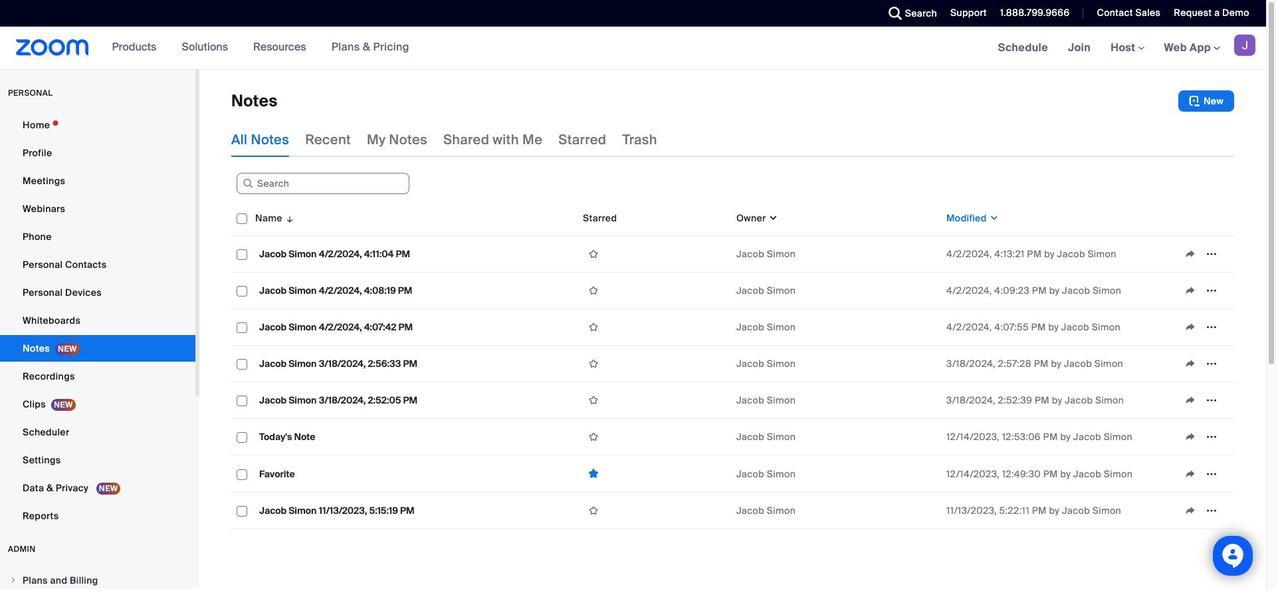 Task type: locate. For each thing, give the bounding box(es) containing it.
1 horizontal spatial down image
[[987, 211, 999, 225]]

share image for more options for jacob simon 4/2/2024, 4:07:42 pm image
[[1180, 321, 1201, 333]]

share image up more options for jacob simon 3/18/2024, 2:56:33 pm icon
[[1180, 321, 1201, 333]]

2 share image from the top
[[1180, 358, 1201, 370]]

1 share image from the top
[[1180, 285, 1201, 297]]

4 share image from the top
[[1180, 431, 1201, 443]]

share image up more options for jacob simon 4/2/2024, 4:07:42 pm image
[[1180, 285, 1201, 297]]

share image for more options for jacob simon 11/13/2023, 5:15:19 pm icon
[[1180, 505, 1201, 517]]

application
[[231, 201, 1245, 539], [1180, 244, 1229, 264], [583, 281, 726, 301], [1180, 281, 1229, 301], [583, 317, 726, 337], [1180, 317, 1229, 337], [583, 354, 726, 374], [1180, 354, 1229, 374], [583, 390, 726, 410], [1180, 390, 1229, 410], [583, 427, 726, 447], [1180, 427, 1229, 447], [583, 463, 726, 484], [1180, 464, 1229, 484], [583, 501, 726, 521], [1180, 501, 1229, 521]]

2 down image from the left
[[987, 211, 999, 225]]

more options for jacob simon 3/18/2024, 2:52:05 pm image
[[1201, 394, 1223, 406]]

jacob simon 4/2/2024, 4:11:04 pm unstarred image
[[583, 248, 604, 260]]

more options for jacob simon 4/2/2024, 4:11:04 pm image
[[1201, 248, 1223, 260]]

share image down more options for jacob simon 3/18/2024, 2:56:33 pm icon
[[1180, 394, 1201, 406]]

share image down more options for today's note icon
[[1180, 468, 1201, 480]]

share image for more options for jacob simon 4/2/2024, 4:11:04 pm icon
[[1180, 248, 1201, 260]]

menu item
[[0, 568, 195, 589]]

1 down image from the left
[[766, 211, 779, 225]]

banner
[[0, 27, 1267, 70]]

share image
[[1180, 248, 1201, 260], [1180, 358, 1201, 370], [1180, 394, 1201, 406], [1180, 431, 1201, 443]]

share image down "more options for favorite" image
[[1180, 505, 1201, 517]]

1 share image from the top
[[1180, 248, 1201, 260]]

meetings navigation
[[988, 27, 1267, 70]]

more options for jacob simon 3/18/2024, 2:56:33 pm image
[[1201, 358, 1223, 370]]

share image
[[1180, 285, 1201, 297], [1180, 321, 1201, 333], [1180, 468, 1201, 480], [1180, 505, 1201, 517]]

4 share image from the top
[[1180, 505, 1201, 517]]

share image down more options for jacob simon 4/2/2024, 4:07:42 pm image
[[1180, 358, 1201, 370]]

2 share image from the top
[[1180, 321, 1201, 333]]

arrow down image
[[282, 210, 295, 226]]

share image up more options for jacob simon 4/2/2024, 4:08:19 pm image
[[1180, 248, 1201, 260]]

0 horizontal spatial down image
[[766, 211, 779, 225]]

share image down more options for jacob simon 3/18/2024, 2:52:05 pm "icon"
[[1180, 431, 1201, 443]]

3 share image from the top
[[1180, 394, 1201, 406]]

product information navigation
[[102, 27, 419, 69]]

down image
[[766, 211, 779, 225], [987, 211, 999, 225]]

3 share image from the top
[[1180, 468, 1201, 480]]



Task type: describe. For each thing, give the bounding box(es) containing it.
share image for more options for today's note icon
[[1180, 431, 1201, 443]]

share image for "more options for favorite" image
[[1180, 468, 1201, 480]]

more options for jacob simon 11/13/2023, 5:15:19 pm image
[[1201, 505, 1223, 517]]

personal menu menu
[[0, 112, 195, 531]]

share image for more options for jacob simon 4/2/2024, 4:08:19 pm image
[[1180, 285, 1201, 297]]

more options for favorite image
[[1201, 468, 1223, 480]]

share image for more options for jacob simon 3/18/2024, 2:52:05 pm "icon"
[[1180, 394, 1201, 406]]

more options for today's note image
[[1201, 431, 1223, 443]]

more options for jacob simon 4/2/2024, 4:08:19 pm image
[[1201, 285, 1223, 297]]

tabs of all notes page tab list
[[231, 122, 657, 157]]

more options for jacob simon 4/2/2024, 4:07:42 pm image
[[1201, 321, 1223, 333]]

Search text field
[[237, 173, 410, 194]]

zoom logo image
[[16, 39, 89, 56]]

profile picture image
[[1235, 35, 1256, 56]]

right image
[[9, 576, 17, 584]]

share image for more options for jacob simon 3/18/2024, 2:56:33 pm icon
[[1180, 358, 1201, 370]]



Task type: vqa. For each thing, say whether or not it's contained in the screenshot.
the right down icon
yes



